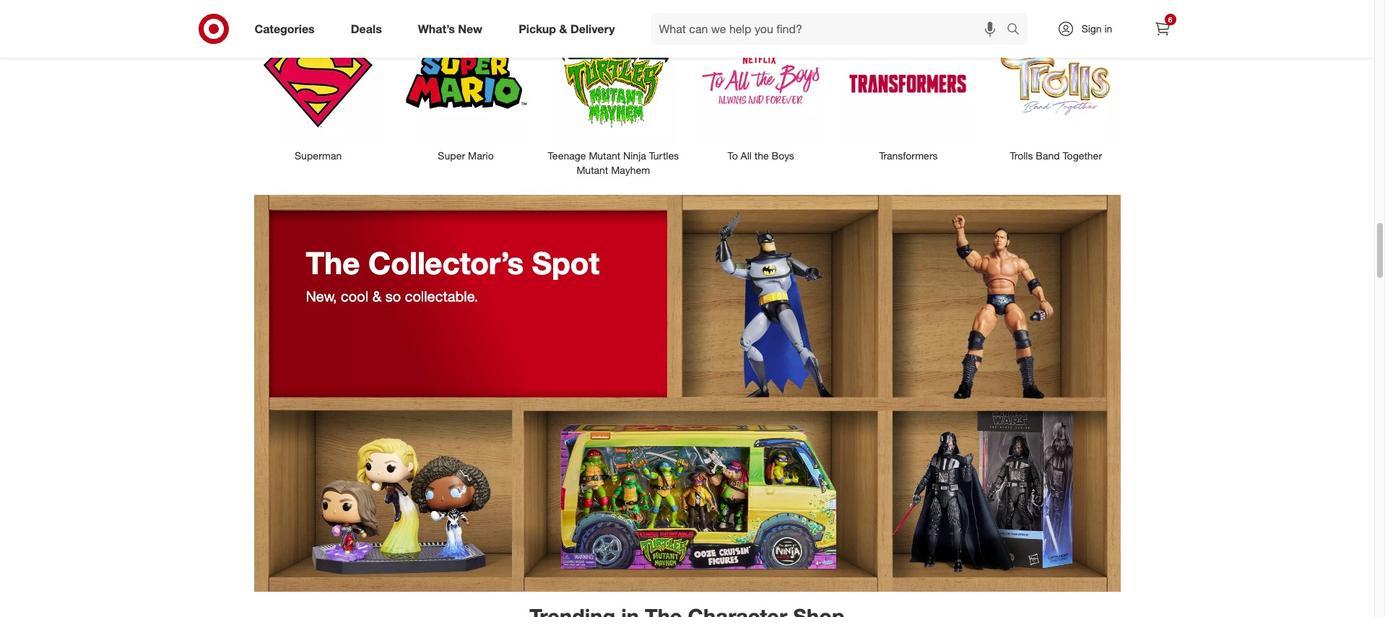 Task type: vqa. For each thing, say whether or not it's contained in the screenshot.
'Pickup & Delivery'
yes



Task type: describe. For each thing, give the bounding box(es) containing it.
the
[[306, 245, 360, 282]]

collector's
[[369, 245, 524, 282]]

search
[[1000, 23, 1035, 37]]

the
[[755, 150, 769, 162]]

in
[[1105, 22, 1113, 35]]

all
[[741, 150, 752, 162]]

teenage mutant ninja turtles mutant mayhem link
[[540, 16, 688, 178]]

the collector's spot image
[[254, 195, 1121, 592]]

new,
[[306, 287, 337, 305]]

so
[[386, 287, 401, 305]]

what's
[[418, 21, 455, 36]]

deals
[[351, 21, 382, 36]]

0 vertical spatial mutant
[[589, 150, 621, 162]]

the collector's spot new, cool & so collectable.
[[306, 245, 600, 305]]

search button
[[1000, 13, 1035, 48]]

boys
[[772, 150, 795, 162]]

superman
[[295, 150, 342, 162]]

transformers link
[[835, 16, 983, 163]]

6 link
[[1147, 13, 1179, 45]]

sign in link
[[1045, 13, 1135, 45]]

to all the boys
[[728, 150, 795, 162]]

delivery
[[571, 21, 615, 36]]

mayhem
[[611, 164, 650, 176]]

trolls band together
[[1011, 150, 1103, 162]]

teenage mutant ninja turtles mutant mayhem
[[548, 150, 679, 176]]

6
[[1169, 15, 1173, 24]]

cool
[[341, 287, 369, 305]]

trolls band together link
[[983, 16, 1130, 163]]

super mario link
[[392, 16, 540, 163]]

band
[[1036, 150, 1060, 162]]



Task type: locate. For each thing, give the bounding box(es) containing it.
& left so
[[373, 287, 382, 305]]

superman link
[[245, 16, 392, 163]]

1 vertical spatial &
[[373, 287, 382, 305]]

super
[[438, 150, 465, 162]]

trolls
[[1011, 150, 1034, 162]]

deals link
[[339, 13, 400, 45]]

sign
[[1082, 22, 1102, 35]]

super mario
[[438, 150, 494, 162]]

mario
[[468, 150, 494, 162]]

what's new link
[[406, 13, 501, 45]]

0 horizontal spatial &
[[373, 287, 382, 305]]

categories link
[[242, 13, 333, 45]]

new
[[458, 21, 483, 36]]

together
[[1063, 150, 1103, 162]]

pickup & delivery
[[519, 21, 615, 36]]

&
[[560, 21, 568, 36], [373, 287, 382, 305]]

& right pickup
[[560, 21, 568, 36]]

to all the boys link
[[688, 16, 835, 163]]

ninja
[[624, 150, 647, 162]]

transformers
[[880, 150, 938, 162]]

pickup
[[519, 21, 556, 36]]

turtles
[[649, 150, 679, 162]]

teenage
[[548, 150, 586, 162]]

collectable.
[[405, 287, 478, 305]]

mutant up mayhem
[[589, 150, 621, 162]]

& inside the collector's spot new, cool & so collectable.
[[373, 287, 382, 305]]

mutant down "teenage"
[[577, 164, 609, 176]]

0 vertical spatial &
[[560, 21, 568, 36]]

what's new
[[418, 21, 483, 36]]

mutant
[[589, 150, 621, 162], [577, 164, 609, 176]]

categories
[[255, 21, 315, 36]]

pickup & delivery link
[[507, 13, 633, 45]]

to
[[728, 150, 738, 162]]

sign in
[[1082, 22, 1113, 35]]

spot
[[532, 245, 600, 282]]

1 horizontal spatial &
[[560, 21, 568, 36]]

1 vertical spatial mutant
[[577, 164, 609, 176]]

What can we help you find? suggestions appear below search field
[[651, 13, 1010, 45]]



